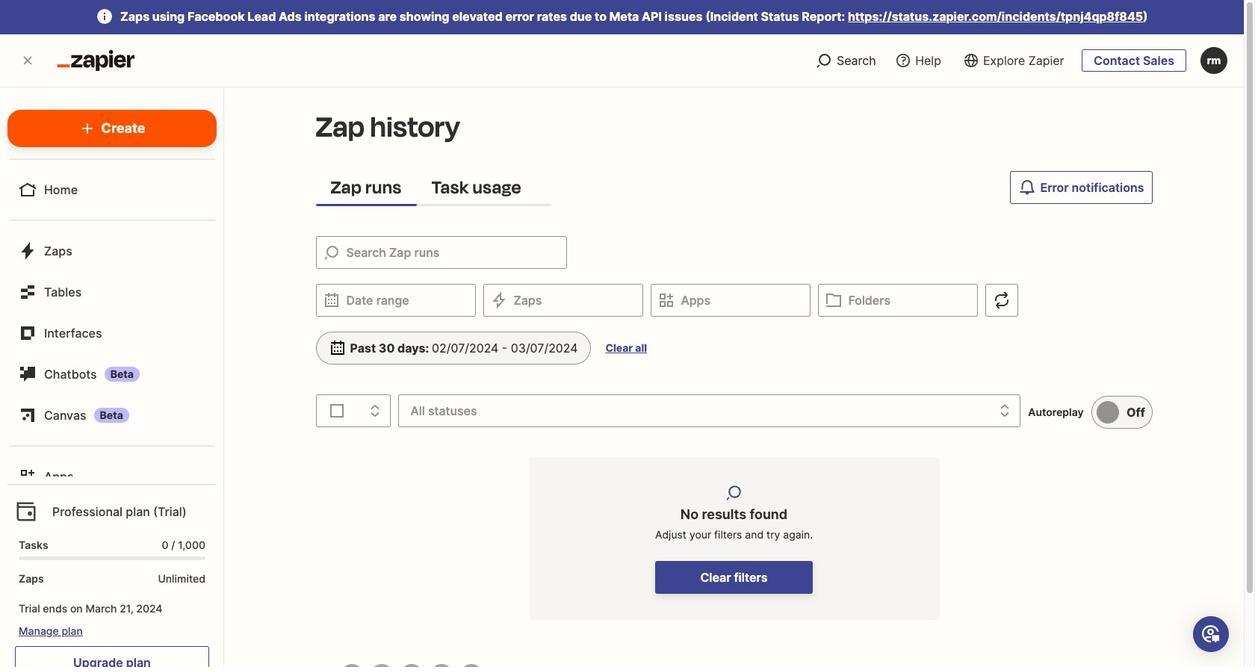 Task type: locate. For each thing, give the bounding box(es) containing it.
try
[[767, 528, 781, 541]]

zapier
[[1029, 53, 1065, 68]]

contact
[[1094, 53, 1141, 68]]

none field app search
[[651, 284, 811, 317]]

plan
[[126, 504, 150, 519], [62, 625, 83, 637]]

zap runs
[[331, 175, 402, 200]]

date range button
[[346, 285, 475, 316]]

error
[[1041, 180, 1069, 195]]

your
[[690, 528, 712, 541]]

0
[[162, 539, 169, 551]]

plan down "on" on the bottom
[[62, 625, 83, 637]]

0 vertical spatial beta
[[110, 368, 134, 380]]

open intercom messenger image
[[1203, 626, 1221, 644]]

beta down interfaces link
[[110, 368, 134, 380]]

1 horizontal spatial plan
[[126, 504, 150, 519]]

filters down results
[[715, 528, 743, 541]]

1 vertical spatial zaps
[[44, 243, 72, 258]]

clear for clear all
[[606, 341, 633, 354]]

0 vertical spatial plan
[[126, 504, 150, 519]]

zaps up trial
[[19, 572, 44, 585]]

used 0 of 1000 tasks element
[[19, 538, 206, 553]]

plan left (trial)
[[126, 504, 150, 519]]

zap left runs
[[331, 175, 362, 200]]

site links element
[[0, 87, 224, 668]]

task usage link
[[417, 169, 537, 206]]

error notifications link
[[1010, 171, 1153, 204]]

Task Search text field
[[346, 237, 566, 268]]

go to the zapier homepage image
[[57, 50, 135, 71]]

showing
[[400, 9, 450, 24]]

None field
[[483, 284, 643, 317], [651, 284, 811, 317], [818, 284, 978, 317], [398, 394, 1021, 442], [398, 394, 1021, 442]]

filters down and
[[734, 570, 768, 585]]

1 vertical spatial filters
[[734, 570, 768, 585]]

none field zap search
[[483, 284, 643, 317]]

past 30 days: 02/07/2024 - 03/07/2024
[[350, 341, 578, 356]]

facebook
[[188, 9, 245, 24]]

clear inside button
[[701, 570, 731, 585]]

0 vertical spatial clear
[[606, 341, 633, 354]]

-
[[502, 341, 508, 356]]

clear all link
[[606, 341, 647, 354]]

interfaces link
[[9, 314, 215, 352]]

used 0 of infinity zaps element
[[19, 572, 206, 587]]

beta
[[110, 368, 134, 380], [100, 409, 123, 421]]

1 horizontal spatial zaps
[[44, 243, 72, 258]]

zap for zap runs
[[331, 175, 362, 200]]

clear left all
[[606, 341, 633, 354]]

ads
[[279, 9, 302, 24]]

help link
[[891, 34, 946, 86]]

interfaces
[[44, 326, 102, 341]]

help
[[916, 53, 942, 68]]

clear filters button
[[656, 561, 813, 594]]

trial
[[19, 602, 40, 615]]

info image
[[96, 7, 114, 25]]

apps
[[44, 469, 74, 484]]

zaps right the info "icon"
[[120, 9, 150, 24]]

rm
[[1208, 54, 1222, 66]]

search
[[837, 53, 877, 68]]

api
[[642, 9, 662, 24]]

1 vertical spatial clear
[[701, 570, 731, 585]]

apps link
[[9, 458, 215, 495]]

0 horizontal spatial clear
[[606, 341, 633, 354]]

task
[[432, 175, 469, 200]]

on
[[70, 602, 83, 615]]

1 vertical spatial zap
[[331, 175, 362, 200]]

1 horizontal spatial clear
[[701, 570, 731, 585]]

and
[[746, 528, 764, 541]]

zap
[[316, 107, 365, 148], [331, 175, 362, 200]]

https://status.zapier.com/incidents/tpnj4qp8f845 link
[[848, 9, 1144, 24]]

(incident
[[706, 9, 759, 24]]

status
[[761, 9, 800, 24]]

found
[[750, 507, 788, 522]]

zaps up tables on the top left
[[44, 243, 72, 258]]

march
[[86, 602, 117, 615]]

0 horizontal spatial plan
[[62, 625, 83, 637]]

zap inside zap runs 'link'
[[331, 175, 362, 200]]

2 horizontal spatial zaps
[[120, 9, 150, 24]]

0 horizontal spatial zaps
[[19, 572, 44, 585]]

1 vertical spatial plan
[[62, 625, 83, 637]]

tables
[[44, 285, 82, 299]]

0 vertical spatial zap
[[316, 107, 365, 148]]

meta
[[610, 9, 639, 24]]

filters
[[715, 528, 743, 541], [734, 570, 768, 585]]

zap up zap runs
[[316, 107, 365, 148]]

beta right canvas
[[100, 409, 123, 421]]

1 vertical spatial beta
[[100, 409, 123, 421]]

clear down your at the right of page
[[701, 570, 731, 585]]

range
[[376, 293, 409, 308]]

explore
[[984, 53, 1026, 68]]

zaps link
[[9, 232, 215, 270]]

professional plan (trial)
[[52, 504, 187, 519]]

history
[[371, 107, 461, 148]]

past
[[350, 341, 376, 356]]

zaps
[[120, 9, 150, 24], [44, 243, 72, 258], [19, 572, 44, 585]]

date
[[346, 293, 373, 308]]

2 vertical spatial zaps
[[19, 572, 44, 585]]

issues
[[665, 9, 703, 24]]

0 vertical spatial filters
[[715, 528, 743, 541]]

chatbots
[[44, 367, 97, 382]]

error notifications
[[1041, 180, 1145, 195]]

home link
[[9, 171, 215, 208]]

0 vertical spatial zaps
[[120, 9, 150, 24]]

plan for professional
[[126, 504, 150, 519]]

clear
[[606, 341, 633, 354], [701, 570, 731, 585]]



Task type: vqa. For each thing, say whether or not it's contained in the screenshot.
5
no



Task type: describe. For each thing, give the bounding box(es) containing it.
create
[[101, 120, 145, 136]]

are
[[378, 9, 397, 24]]

tasks
[[19, 539, 48, 551]]

plan for manage
[[62, 625, 83, 637]]

tables link
[[9, 273, 215, 311]]

manage
[[19, 625, 59, 637]]

integrations
[[305, 9, 376, 24]]

canvas
[[44, 408, 86, 423]]

List of selection options field
[[316, 394, 391, 427]]

to
[[595, 9, 607, 24]]

due
[[570, 9, 592, 24]]

manage your account and search apps form
[[816, 34, 1230, 193]]

professional
[[52, 504, 123, 519]]

filters inside clear filters button
[[734, 570, 768, 585]]

no
[[681, 507, 699, 522]]

home
[[44, 182, 78, 197]]

filters inside no results found adjust your filters and try again.
[[715, 528, 743, 541]]

report:
[[802, 9, 846, 24]]

21,
[[120, 602, 134, 615]]

clear all
[[606, 341, 647, 354]]

Run Status Filter, All statuses text field
[[411, 395, 991, 427]]

Zap Search text field
[[514, 285, 642, 316]]

days:
[[398, 341, 429, 356]]

Folder search text field
[[849, 285, 977, 316]]

ends
[[43, 602, 67, 615]]

autoreplay
[[1029, 406, 1084, 418]]

2024
[[136, 602, 163, 615]]

clear filters
[[701, 570, 768, 585]]

adjust
[[656, 528, 687, 541]]

usage
[[473, 175, 522, 200]]

https://status.zapier.com/incidents/tpnj4qp8f845
[[848, 9, 1144, 24]]

zap runs link
[[316, 169, 417, 206]]

zaps using facebook lead ads integrations are showing elevated error rates due to meta api issues (incident status report: https://status.zapier.com/incidents/tpnj4qp8f845 )
[[120, 9, 1149, 24]]

using
[[152, 9, 185, 24]]

runs
[[366, 175, 402, 200]]

manage plan
[[19, 625, 83, 637]]

again.
[[784, 528, 813, 541]]

App Search text field
[[681, 285, 810, 316]]

date range
[[346, 293, 409, 308]]

explore zapier
[[984, 53, 1065, 68]]

elevated
[[452, 9, 503, 24]]

zap for zap history
[[316, 107, 365, 148]]

unlimited
[[158, 572, 206, 585]]

zaps inside the professional plan (trial) region
[[19, 572, 44, 585]]

sales
[[1144, 53, 1175, 68]]

(trial)
[[153, 504, 187, 519]]

02/07/2024
[[432, 341, 499, 356]]

professional plan (trial) region
[[7, 477, 217, 668]]

explore zapier link
[[959, 34, 1070, 86]]

no results found adjust your filters and try again.
[[656, 507, 813, 541]]

clear for clear filters
[[701, 570, 731, 585]]

create button
[[7, 110, 217, 147]]

rare man image
[[1200, 45, 1230, 75]]

task usage
[[432, 175, 522, 200]]

contact sales link
[[1082, 49, 1187, 71]]

zap history
[[316, 107, 461, 148]]

error
[[506, 9, 534, 24]]

lead
[[248, 9, 276, 24]]

03/07/2024
[[511, 341, 578, 356]]

/
[[171, 539, 175, 551]]

status options list box
[[398, 427, 592, 442]]

30
[[379, 341, 395, 356]]

manage plan link
[[19, 624, 206, 639]]

none field folder search
[[818, 284, 978, 317]]

all
[[636, 341, 647, 354]]

results
[[702, 507, 747, 522]]

1,000
[[178, 539, 206, 551]]

beta for chatbots
[[110, 368, 134, 380]]

notifications
[[1072, 180, 1145, 195]]

)
[[1144, 9, 1149, 24]]

beta for canvas
[[100, 409, 123, 421]]

rates
[[537, 9, 567, 24]]

contact sales
[[1094, 53, 1175, 68]]

trial ends on march 21, 2024
[[19, 602, 163, 615]]

0 / 1,000
[[162, 539, 206, 551]]

off
[[1127, 405, 1146, 420]]

info element
[[96, 7, 114, 25]]

refresh image
[[993, 291, 1011, 309]]



